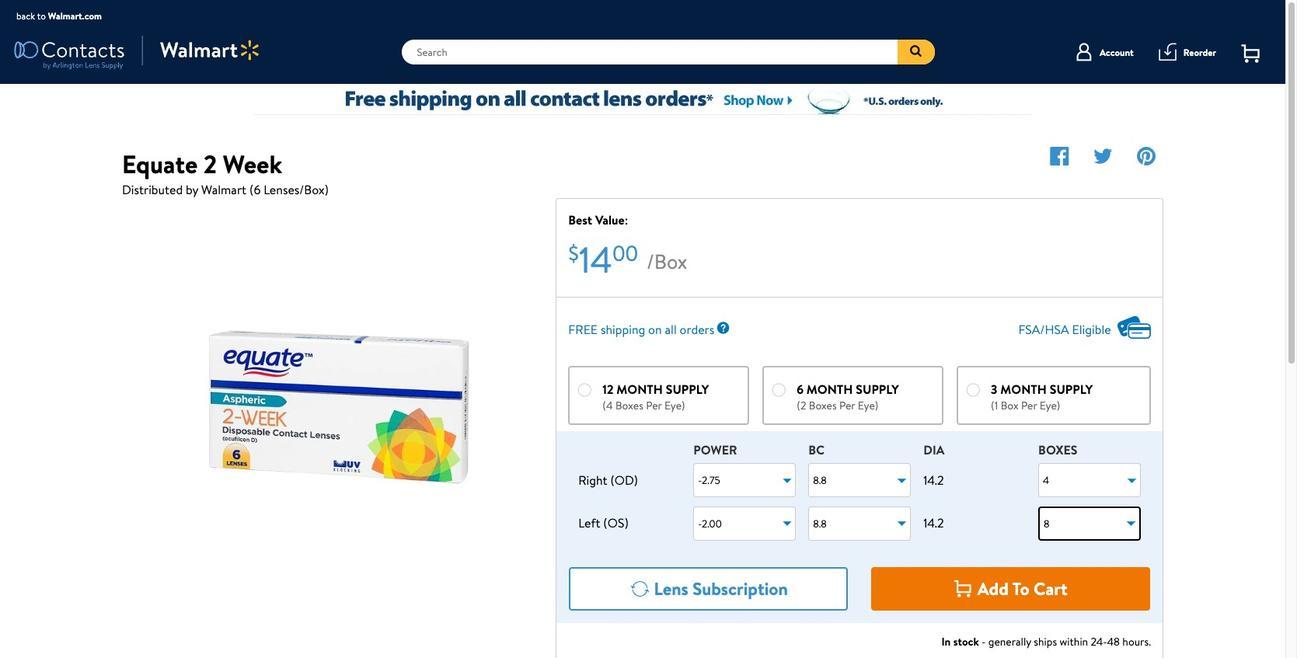 Task type: locate. For each thing, give the bounding box(es) containing it.
1 horizontal spatial eye)
[[858, 398, 879, 414]]

eye) inside the 3 month supply (1 box per eye)
[[1040, 398, 1061, 414]]

per inside 12 month supply (4 boxes per eye)
[[646, 398, 662, 414]]

ships
[[1034, 634, 1058, 650]]

0 horizontal spatial supply
[[666, 381, 709, 398]]

month inside the 3 month supply (1 box per eye)
[[1001, 381, 1047, 398]]

3 per from the left
[[1022, 398, 1038, 414]]

month for 3
[[1001, 381, 1047, 398]]

2
[[204, 147, 217, 181]]

cart wm image right the reorder
[[1242, 44, 1260, 66]]

1 eye) from the left
[[665, 398, 685, 414]]

back to walmart.com
[[16, 9, 102, 23]]

equate 2 week distributed by walmart (6 lenses/box)
[[122, 147, 329, 198]]

account link
[[1075, 43, 1134, 61]]

(os)
[[604, 515, 629, 532]]

eye) inside 6 month supply (2 boxes per eye)
[[858, 398, 879, 414]]

3 eye) from the left
[[1040, 398, 1061, 414]]

eye) right "box"
[[1040, 398, 1061, 414]]

6 month supply (2 boxes per eye)
[[797, 381, 899, 414]]

to right back
[[37, 9, 46, 23]]

(6
[[250, 181, 261, 198]]

1 horizontal spatial supply
[[856, 381, 899, 398]]

1 horizontal spatial per
[[840, 398, 856, 414]]

(4
[[603, 398, 613, 414]]

supply inside 12 month supply (4 boxes per eye)
[[666, 381, 709, 398]]

1 14.2 from the top
[[924, 472, 944, 489]]

cart wm image left add
[[954, 580, 972, 598]]

boxes right (2
[[809, 398, 837, 414]]

generally
[[989, 634, 1032, 650]]

month
[[617, 381, 663, 398], [807, 381, 853, 398], [1001, 381, 1047, 398]]

eye)
[[665, 398, 685, 414], [858, 398, 879, 414], [1040, 398, 1061, 414]]

to inside button
[[1013, 577, 1030, 601]]

supply right 6
[[856, 381, 899, 398]]

right (od)
[[579, 472, 638, 489]]

to right add
[[1013, 577, 1030, 601]]

2 month from the left
[[807, 381, 853, 398]]

within
[[1060, 634, 1089, 650]]

equate 2 week contacts image
[[205, 198, 473, 541]]

1 horizontal spatial to
[[1013, 577, 1030, 601]]

to
[[37, 9, 46, 23], [1013, 577, 1030, 601]]

month right 12
[[617, 381, 663, 398]]

boxes right (4
[[616, 398, 644, 414]]

2 horizontal spatial per
[[1022, 398, 1038, 414]]

0 horizontal spatial per
[[646, 398, 662, 414]]

lens subscription
[[654, 577, 788, 601]]

3 month from the left
[[1001, 381, 1047, 398]]

0 horizontal spatial eye)
[[665, 398, 685, 414]]

boxes inside 12 month supply (4 boxes per eye)
[[616, 398, 644, 414]]

14
[[579, 235, 613, 285]]

dia
[[924, 442, 945, 459]]

2 horizontal spatial eye)
[[1040, 398, 1061, 414]]

1 vertical spatial to
[[1013, 577, 1030, 601]]

boxes for 6
[[809, 398, 837, 414]]

month right 3
[[1001, 381, 1047, 398]]

per inside the 3 month supply (1 box per eye)
[[1022, 398, 1038, 414]]

add
[[978, 577, 1009, 601]]

social pinterest image
[[1138, 147, 1156, 166]]

easyreorder image
[[1159, 43, 1178, 61]]

(1
[[991, 398, 999, 414]]

supply for 6 month supply
[[856, 381, 899, 398]]

supply down orders
[[666, 381, 709, 398]]

2 14.2 from the top
[[924, 515, 944, 532]]

eye) for 3 month supply
[[1040, 398, 1061, 414]]

1 horizontal spatial month
[[807, 381, 853, 398]]

3
[[991, 381, 998, 398]]

month inside 6 month supply (2 boxes per eye)
[[807, 381, 853, 398]]

1 month from the left
[[617, 381, 663, 398]]

Search text field
[[402, 40, 935, 65]]

month right 6
[[807, 381, 853, 398]]

2 eye) from the left
[[858, 398, 879, 414]]

fsa/hsa eligible
[[1019, 321, 1115, 338]]

14.2
[[924, 472, 944, 489], [924, 515, 944, 532]]

supply
[[666, 381, 709, 398], [856, 381, 899, 398], [1050, 381, 1093, 398]]

1 horizontal spatial boxes
[[809, 398, 837, 414]]

1 per from the left
[[646, 398, 662, 414]]

equate
[[122, 147, 198, 181]]

supply inside 6 month supply (2 boxes per eye)
[[856, 381, 899, 398]]

free
[[569, 321, 598, 338]]

/box
[[647, 248, 688, 275]]

12
[[603, 381, 614, 398]]

fsa/hsa eligible link
[[1019, 321, 1152, 338]]

2 horizontal spatial month
[[1001, 381, 1047, 398]]

reorder
[[1184, 45, 1217, 59]]

0 vertical spatial to
[[37, 9, 46, 23]]

1 vertical spatial cart wm image
[[954, 580, 972, 598]]

0 horizontal spatial to
[[37, 9, 46, 23]]

free shipping on all orders
[[569, 321, 715, 338]]

walmart.com
[[48, 9, 102, 23]]

1 vertical spatial 14.2
[[924, 515, 944, 532]]

eye) inside 12 month supply (4 boxes per eye)
[[665, 398, 685, 414]]

eligible
[[1073, 321, 1112, 338]]

1 supply from the left
[[666, 381, 709, 398]]

best value:
[[569, 211, 628, 229]]

boxes
[[616, 398, 644, 414], [809, 398, 837, 414], [1039, 442, 1078, 459]]

boxes inside 6 month supply (2 boxes per eye)
[[809, 398, 837, 414]]

per right (2
[[840, 398, 856, 414]]

1 horizontal spatial cart wm image
[[1242, 44, 1260, 66]]

supply inside the 3 month supply (1 box per eye)
[[1050, 381, 1093, 398]]

add to cart button
[[872, 567, 1151, 611]]

2 supply from the left
[[856, 381, 899, 398]]

per inside 6 month supply (2 boxes per eye)
[[840, 398, 856, 414]]

supply down fsa/hsa eligible
[[1050, 381, 1093, 398]]

left (os)
[[579, 515, 629, 532]]

2 per from the left
[[840, 398, 856, 414]]

cart
[[1034, 577, 1068, 601]]

power
[[694, 442, 738, 459]]

(2
[[797, 398, 807, 414]]

month inside 12 month supply (4 boxes per eye)
[[617, 381, 663, 398]]

per for 6
[[840, 398, 856, 414]]

eye) for 6 month supply
[[858, 398, 879, 414]]

account
[[1100, 45, 1134, 59]]

cart wm image
[[1242, 44, 1260, 66], [954, 580, 972, 598]]

boxes down the 3 month supply (1 box per eye)
[[1039, 442, 1078, 459]]

0 vertical spatial 14.2
[[924, 472, 944, 489]]

0 horizontal spatial month
[[617, 381, 663, 398]]

(od)
[[611, 472, 638, 489]]

boxes for 12
[[616, 398, 644, 414]]

search button image
[[910, 44, 923, 57]]

0 horizontal spatial cart wm image
[[954, 580, 972, 598]]

box
[[1001, 398, 1019, 414]]

per right "box"
[[1022, 398, 1038, 414]]

3 supply from the left
[[1050, 381, 1093, 398]]

profile wm image
[[1075, 43, 1094, 61]]

12 month supply (4 boxes per eye)
[[603, 381, 709, 414]]

2 horizontal spatial supply
[[1050, 381, 1093, 398]]

3 month supply (1 box per eye)
[[991, 381, 1093, 414]]

$
[[569, 239, 579, 268]]

eye) right (2
[[858, 398, 879, 414]]

per right (4
[[646, 398, 662, 414]]

eye) right (4
[[665, 398, 685, 414]]

subscription
[[693, 577, 788, 601]]

reorder wm image
[[630, 578, 651, 600]]

0 horizontal spatial boxes
[[616, 398, 644, 414]]

per
[[646, 398, 662, 414], [840, 398, 856, 414], [1022, 398, 1038, 414]]



Task type: describe. For each thing, give the bounding box(es) containing it.
month for 6
[[807, 381, 853, 398]]

14.2 for right (od)
[[924, 472, 944, 489]]

supply for 12 month supply
[[666, 381, 709, 398]]

best
[[569, 211, 593, 229]]

back
[[16, 9, 35, 23]]

supply for 3 month supply
[[1050, 381, 1093, 398]]

all
[[665, 321, 677, 338]]

hours.
[[1123, 634, 1152, 650]]

lens
[[654, 577, 689, 601]]

fsa/hsa
[[1019, 321, 1070, 338]]

free shipping on all orders button
[[569, 321, 730, 338]]

to for add
[[1013, 577, 1030, 601]]

$ 14 00
[[569, 235, 639, 285]]

questions image
[[717, 322, 730, 334]]

bc
[[809, 442, 825, 459]]

per for 3
[[1022, 398, 1038, 414]]

-
[[982, 634, 986, 650]]

2 horizontal spatial boxes
[[1039, 442, 1078, 459]]

24-
[[1091, 634, 1108, 650]]

reorder link
[[1159, 43, 1217, 61]]

cart wm image inside add to cart button
[[954, 580, 972, 598]]

0 vertical spatial cart wm image
[[1242, 44, 1260, 66]]

walmart
[[201, 181, 247, 198]]

stock
[[954, 634, 979, 650]]

on
[[649, 321, 662, 338]]

add to cart
[[978, 577, 1068, 601]]

6
[[797, 381, 804, 398]]

month for 12
[[617, 381, 663, 398]]

distributed
[[122, 181, 183, 198]]

by
[[186, 181, 198, 198]]

in stock - generally ships within 24-48 hours.
[[942, 634, 1152, 650]]

orders
[[680, 321, 715, 338]]

free shipping on all contact orders image
[[254, 84, 1032, 115]]

week
[[223, 147, 282, 181]]

lenses/box)
[[264, 181, 329, 198]]

left
[[579, 515, 601, 532]]

to for back
[[37, 9, 46, 23]]

social facebook image
[[1051, 147, 1069, 166]]

48
[[1108, 634, 1120, 650]]

per for 12
[[646, 398, 662, 414]]

value:
[[596, 211, 628, 229]]

14.2 for left (os)
[[924, 515, 944, 532]]

shipping
[[601, 321, 646, 338]]

right
[[579, 472, 608, 489]]

eye) for 12 month supply
[[665, 398, 685, 414]]

00
[[613, 239, 639, 268]]

in
[[942, 634, 951, 650]]

social twitter image
[[1094, 147, 1113, 166]]



Task type: vqa. For each thing, say whether or not it's contained in the screenshot.


